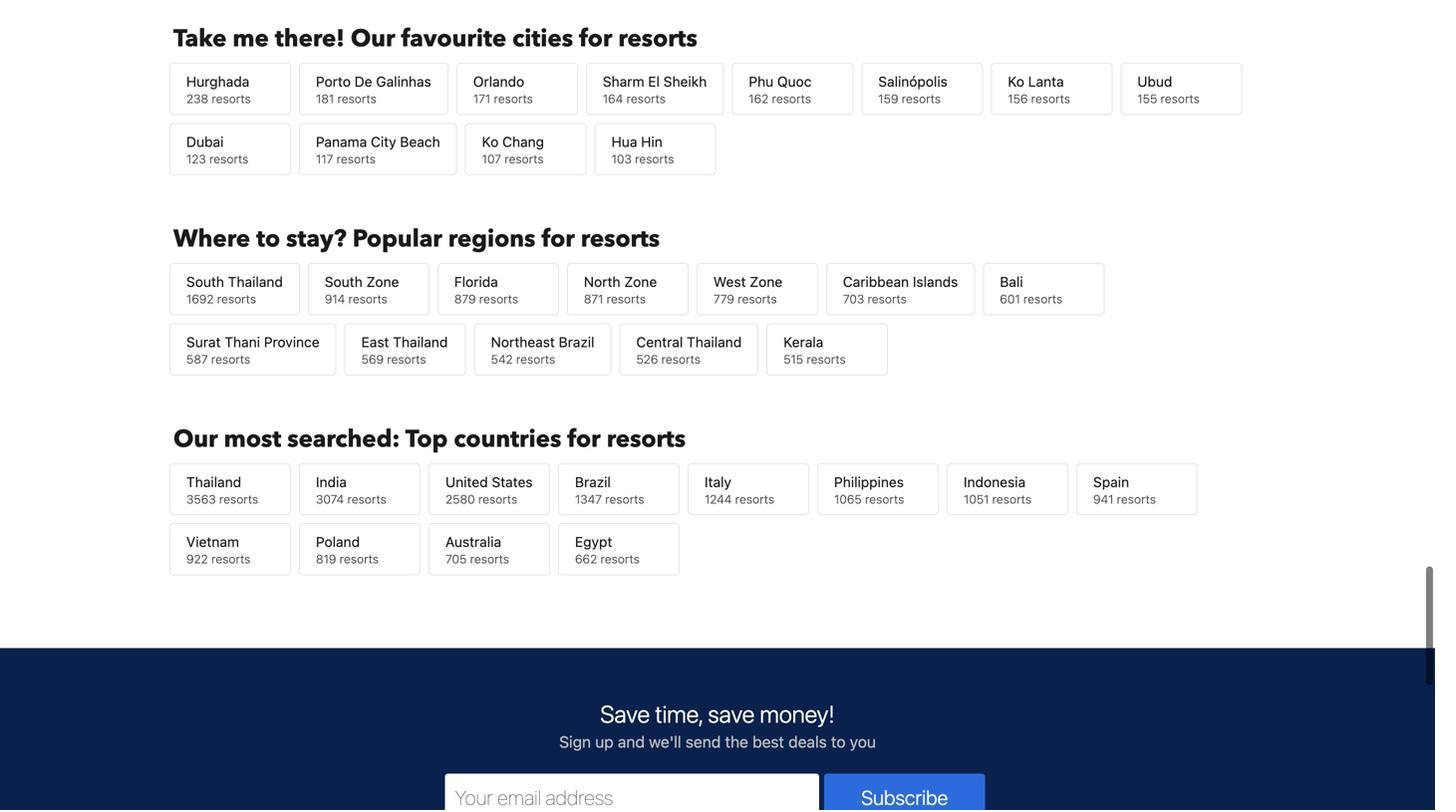 Task type: vqa. For each thing, say whether or not it's contained in the screenshot.


Task type: locate. For each thing, give the bounding box(es) containing it.
2 zone from the left
[[625, 274, 657, 290]]

resorts inside dubai 123 resorts
[[209, 152, 249, 166]]

take
[[174, 23, 227, 56]]

resorts down central
[[662, 352, 701, 366]]

resorts inside orlando 171 resorts
[[494, 92, 533, 106]]

vietnam
[[186, 534, 239, 551]]

poland 819 resorts
[[316, 534, 379, 567]]

resorts down west
[[738, 292, 777, 306]]

resorts right the 914
[[349, 292, 388, 306]]

south up the 914
[[325, 274, 363, 290]]

103
[[612, 152, 632, 166]]

resorts down 'vietnam'
[[211, 553, 251, 567]]

resorts inside salinópolis 159 resorts
[[902, 92, 941, 106]]

1 vertical spatial our
[[174, 423, 218, 456]]

sheikh
[[664, 73, 707, 90]]

703
[[843, 292, 865, 306]]

south inside south thailand 1692 resorts
[[186, 274, 224, 290]]

for up brazil 1347 resorts
[[568, 423, 601, 456]]

vietnam 922 resorts
[[186, 534, 251, 567]]

our
[[351, 23, 395, 56], [174, 423, 218, 456]]

australia
[[446, 534, 502, 551]]

1 horizontal spatial our
[[351, 23, 395, 56]]

thailand down 779
[[687, 334, 742, 350]]

the
[[725, 733, 749, 752]]

brazil
[[559, 334, 595, 350], [575, 474, 611, 490]]

ko
[[1008, 73, 1025, 90], [482, 134, 499, 150]]

to
[[256, 223, 280, 256], [832, 733, 846, 752]]

porto de galinhas 181 resorts
[[316, 73, 432, 106]]

542
[[491, 352, 513, 366]]

orlando 171 resorts
[[473, 73, 533, 106]]

countries
[[454, 423, 562, 456]]

resorts down hurghada
[[212, 92, 251, 106]]

resorts down the ubud
[[1161, 92, 1200, 106]]

thailand inside thailand 3563 resorts
[[186, 474, 241, 490]]

popular
[[353, 223, 443, 256]]

resorts right 569
[[387, 352, 426, 366]]

1 south from the left
[[186, 274, 224, 290]]

south for south zone
[[325, 274, 363, 290]]

resorts down kerala
[[807, 352, 846, 366]]

resorts inside hua hin 103 resorts
[[635, 152, 674, 166]]

united states 2580 resorts
[[446, 474, 533, 506]]

resorts down thani
[[211, 352, 250, 366]]

zone inside south zone 914 resorts
[[367, 274, 399, 290]]

hua
[[612, 134, 638, 150]]

de
[[355, 73, 373, 90]]

resorts down orlando
[[494, 92, 533, 106]]

panama city beach 117 resorts
[[316, 134, 440, 166]]

resorts down 'dubai'
[[209, 152, 249, 166]]

1 vertical spatial for
[[542, 223, 575, 256]]

north zone 871 resorts
[[584, 274, 657, 306]]

3 zone from the left
[[750, 274, 783, 290]]

resorts down caribbean
[[868, 292, 907, 306]]

chang
[[503, 134, 544, 150]]

resorts inside egypt 662 resorts
[[601, 553, 640, 567]]

zone right west
[[750, 274, 783, 290]]

0 horizontal spatial to
[[256, 223, 280, 256]]

thailand
[[228, 274, 283, 290], [393, 334, 448, 350], [687, 334, 742, 350], [186, 474, 241, 490]]

resorts right 601
[[1024, 292, 1063, 306]]

0 vertical spatial ko
[[1008, 73, 1025, 90]]

thailand inside east thailand 569 resorts
[[393, 334, 448, 350]]

poland
[[316, 534, 360, 551]]

take me there! our favourite cities for resorts
[[174, 23, 698, 56]]

for right regions
[[542, 223, 575, 256]]

italy
[[705, 474, 732, 490]]

resorts inside south zone 914 resorts
[[349, 292, 388, 306]]

zone right 'north'
[[625, 274, 657, 290]]

0 vertical spatial brazil
[[559, 334, 595, 350]]

1051
[[964, 492, 990, 506]]

resorts down the indonesia
[[993, 492, 1032, 506]]

south
[[186, 274, 224, 290], [325, 274, 363, 290]]

resorts down spain on the right
[[1117, 492, 1157, 506]]

ubud
[[1138, 73, 1173, 90]]

bali
[[1000, 274, 1024, 290]]

our up 'de'
[[351, 23, 395, 56]]

0 vertical spatial for
[[579, 23, 613, 56]]

ubud 155 resorts
[[1138, 73, 1200, 106]]

states
[[492, 474, 533, 490]]

resorts down lanta
[[1032, 92, 1071, 106]]

hurghada
[[186, 73, 250, 90]]

to left the "stay?"
[[256, 223, 280, 256]]

resorts down 'philippines' on the right bottom of the page
[[865, 492, 905, 506]]

ko inside the ko chang 107 resorts
[[482, 134, 499, 150]]

2 horizontal spatial zone
[[750, 274, 783, 290]]

save time, save money! sign up and we'll send the best deals to you
[[560, 701, 876, 752]]

city
[[371, 134, 396, 150]]

2580
[[446, 492, 475, 506]]

egypt
[[575, 534, 613, 551]]

1 horizontal spatial to
[[832, 733, 846, 752]]

resorts inside thailand 3563 resorts
[[219, 492, 258, 506]]

171
[[473, 92, 491, 106]]

1 horizontal spatial ko
[[1008, 73, 1025, 90]]

brazil down 871
[[559, 334, 595, 350]]

thailand inside south thailand 1692 resorts
[[228, 274, 283, 290]]

resorts down states
[[478, 492, 518, 506]]

thailand down where
[[228, 274, 283, 290]]

238
[[186, 92, 209, 106]]

australia 705 resorts
[[446, 534, 510, 567]]

to left you at right
[[832, 733, 846, 752]]

resorts inside indonesia 1051 resorts
[[993, 492, 1032, 506]]

ko inside ko lanta 156 resorts
[[1008, 73, 1025, 90]]

resorts inside the surat thani province 587 resorts
[[211, 352, 250, 366]]

resorts down salinópolis
[[902, 92, 941, 106]]

resorts inside east thailand 569 resorts
[[387, 352, 426, 366]]

123
[[186, 152, 206, 166]]

east thailand 569 resorts
[[362, 334, 448, 366]]

1 vertical spatial to
[[832, 733, 846, 752]]

resorts down egypt
[[601, 553, 640, 567]]

resorts right 3563
[[219, 492, 258, 506]]

ko up 107
[[482, 134, 499, 150]]

for up "sharm" on the top
[[579, 23, 613, 56]]

caribbean
[[843, 274, 910, 290]]

resorts down "northeast"
[[516, 352, 556, 366]]

1 vertical spatial ko
[[482, 134, 499, 150]]

resorts inside north zone 871 resorts
[[607, 292, 646, 306]]

0 horizontal spatial zone
[[367, 274, 399, 290]]

526
[[637, 352, 658, 366]]

resorts down the florida
[[479, 292, 519, 306]]

caribbean islands 703 resorts
[[843, 274, 959, 306]]

save
[[708, 701, 755, 728]]

most
[[224, 423, 281, 456]]

send
[[686, 733, 721, 752]]

resorts down 'de'
[[337, 92, 377, 106]]

1 horizontal spatial south
[[325, 274, 363, 290]]

117
[[316, 152, 333, 166]]

resorts right "3074"
[[347, 492, 387, 506]]

resorts right 1244
[[736, 492, 775, 506]]

resorts inside ko lanta 156 resorts
[[1032, 92, 1071, 106]]

0 horizontal spatial our
[[174, 423, 218, 456]]

zone inside north zone 871 resorts
[[625, 274, 657, 290]]

922
[[186, 553, 208, 567]]

zone for north zone
[[625, 274, 657, 290]]

resorts right 1692
[[217, 292, 256, 306]]

thailand for east thailand
[[393, 334, 448, 350]]

resorts down australia
[[470, 553, 510, 567]]

ko for ko chang
[[482, 134, 499, 150]]

resorts inside spain 941 resorts
[[1117, 492, 1157, 506]]

resorts down hin
[[635, 152, 674, 166]]

resorts inside hurghada 238 resorts
[[212, 92, 251, 106]]

resorts down 'north'
[[607, 292, 646, 306]]

quoc
[[778, 73, 812, 90]]

2 south from the left
[[325, 274, 363, 290]]

1 zone from the left
[[367, 274, 399, 290]]

zone down popular
[[367, 274, 399, 290]]

1692
[[186, 292, 214, 306]]

resorts down "poland"
[[340, 553, 379, 567]]

0 horizontal spatial ko
[[482, 134, 499, 150]]

941
[[1094, 492, 1114, 506]]

philippines
[[835, 474, 904, 490]]

resorts right 1347
[[606, 492, 645, 506]]

resorts down panama
[[337, 152, 376, 166]]

spain
[[1094, 474, 1130, 490]]

florida 879 resorts
[[455, 274, 519, 306]]

for for countries
[[568, 423, 601, 456]]

south inside south zone 914 resorts
[[325, 274, 363, 290]]

181
[[316, 92, 334, 106]]

2 vertical spatial for
[[568, 423, 601, 456]]

thailand right east
[[393, 334, 448, 350]]

resorts down quoc at the top of the page
[[772, 92, 812, 106]]

south up 1692
[[186, 274, 224, 290]]

ko up 156
[[1008, 73, 1025, 90]]

thailand inside central thailand 526 resorts
[[687, 334, 742, 350]]

zone
[[367, 274, 399, 290], [625, 274, 657, 290], [750, 274, 783, 290]]

regions
[[449, 223, 536, 256]]

705
[[446, 553, 467, 567]]

searched:
[[287, 423, 400, 456]]

south zone 914 resorts
[[325, 274, 399, 306]]

0 vertical spatial our
[[351, 23, 395, 56]]

galinhas
[[376, 73, 432, 90]]

resorts inside "india 3074 resorts"
[[347, 492, 387, 506]]

cities
[[513, 23, 573, 56]]

for
[[579, 23, 613, 56], [542, 223, 575, 256], [568, 423, 601, 456]]

1 vertical spatial brazil
[[575, 474, 611, 490]]

money!
[[760, 701, 835, 728]]

0 vertical spatial to
[[256, 223, 280, 256]]

resorts down "chang"
[[505, 152, 544, 166]]

resorts up el at the top
[[619, 23, 698, 56]]

brazil up 1347
[[575, 474, 611, 490]]

resorts down el at the top
[[627, 92, 666, 106]]

zone inside west zone 779 resorts
[[750, 274, 783, 290]]

0 horizontal spatial south
[[186, 274, 224, 290]]

thailand for central thailand
[[687, 334, 742, 350]]

east
[[362, 334, 389, 350]]

resorts inside australia 705 resorts
[[470, 553, 510, 567]]

914
[[325, 292, 345, 306]]

1 horizontal spatial zone
[[625, 274, 657, 290]]

resorts inside central thailand 526 resorts
[[662, 352, 701, 366]]

resorts inside the "bali 601 resorts"
[[1024, 292, 1063, 306]]

thailand up 3563
[[186, 474, 241, 490]]

south thailand 1692 resorts
[[186, 274, 283, 306]]

el
[[649, 73, 660, 90]]

our left most
[[174, 423, 218, 456]]

resorts inside panama city beach 117 resorts
[[337, 152, 376, 166]]



Task type: describe. For each thing, give the bounding box(es) containing it.
northeast
[[491, 334, 555, 350]]

where
[[174, 223, 250, 256]]

resorts inside porto de galinhas 181 resorts
[[337, 92, 377, 106]]

and
[[618, 733, 645, 752]]

resorts inside kerala 515 resorts
[[807, 352, 846, 366]]

panama
[[316, 134, 367, 150]]

resorts inside brazil 1347 resorts
[[606, 492, 645, 506]]

sharm
[[603, 73, 645, 90]]

resorts up brazil 1347 resorts
[[607, 423, 686, 456]]

me
[[233, 23, 269, 56]]

north
[[584, 274, 621, 290]]

resorts inside the ubud 155 resorts
[[1161, 92, 1200, 106]]

thani
[[225, 334, 260, 350]]

Your email address email field
[[445, 774, 820, 811]]

west
[[714, 274, 746, 290]]

1347
[[575, 492, 602, 506]]

3074
[[316, 492, 344, 506]]

879
[[455, 292, 476, 306]]

central
[[637, 334, 683, 350]]

thailand 3563 resorts
[[186, 474, 258, 506]]

our most searched: top countries for resorts
[[174, 423, 686, 456]]

ko for ko lanta
[[1008, 73, 1025, 90]]

hin
[[641, 134, 663, 150]]

phu quoc 162 resorts
[[749, 73, 812, 106]]

there!
[[275, 23, 345, 56]]

569
[[362, 352, 384, 366]]

resorts inside phu quoc 162 resorts
[[772, 92, 812, 106]]

south for south thailand
[[186, 274, 224, 290]]

601
[[1000, 292, 1021, 306]]

save
[[601, 701, 650, 728]]

porto
[[316, 73, 351, 90]]

where to stay? popular regions for resorts
[[174, 223, 660, 256]]

for for regions
[[542, 223, 575, 256]]

resorts inside united states 2580 resorts
[[478, 492, 518, 506]]

islands
[[913, 274, 959, 290]]

resorts inside poland 819 resorts
[[340, 553, 379, 567]]

deals
[[789, 733, 827, 752]]

indonesia 1051 resorts
[[964, 474, 1032, 506]]

surat thani province 587 resorts
[[186, 334, 320, 366]]

1065
[[835, 492, 862, 506]]

resorts inside italy 1244 resorts
[[736, 492, 775, 506]]

779
[[714, 292, 735, 306]]

salinópolis 159 resorts
[[879, 73, 948, 106]]

time,
[[655, 701, 703, 728]]

subscribe
[[862, 786, 949, 810]]

indonesia
[[964, 474, 1026, 490]]

bali 601 resorts
[[1000, 274, 1063, 306]]

to inside save time, save money! sign up and we'll send the best deals to you
[[832, 733, 846, 752]]

resorts up 'north'
[[581, 223, 660, 256]]

sharm el sheikh 164 resorts
[[603, 73, 707, 106]]

florida
[[455, 274, 498, 290]]

phu
[[749, 73, 774, 90]]

province
[[264, 334, 320, 350]]

top
[[406, 423, 448, 456]]

lanta
[[1029, 73, 1065, 90]]

united
[[446, 474, 488, 490]]

155
[[1138, 92, 1158, 106]]

159
[[879, 92, 899, 106]]

162
[[749, 92, 769, 106]]

subscribe button
[[825, 774, 986, 811]]

515
[[784, 352, 804, 366]]

best
[[753, 733, 785, 752]]

zone for west zone
[[750, 274, 783, 290]]

salinópolis
[[879, 73, 948, 90]]

hurghada 238 resorts
[[186, 73, 251, 106]]

thailand for south thailand
[[228, 274, 283, 290]]

stay?
[[286, 223, 347, 256]]

156
[[1008, 92, 1029, 106]]

resorts inside the ko chang 107 resorts
[[505, 152, 544, 166]]

we'll
[[649, 733, 682, 752]]

ko chang 107 resorts
[[482, 134, 544, 166]]

662
[[575, 553, 598, 567]]

ko lanta 156 resorts
[[1008, 73, 1071, 106]]

kerala 515 resorts
[[784, 334, 846, 366]]

brazil 1347 resorts
[[575, 474, 645, 506]]

dubai
[[186, 134, 224, 150]]

italy 1244 resorts
[[705, 474, 775, 506]]

resorts inside sharm el sheikh 164 resorts
[[627, 92, 666, 106]]

resorts inside florida 879 resorts
[[479, 292, 519, 306]]

resorts inside caribbean islands 703 resorts
[[868, 292, 907, 306]]

you
[[850, 733, 876, 752]]

resorts inside "northeast brazil 542 resorts"
[[516, 352, 556, 366]]

brazil inside brazil 1347 resorts
[[575, 474, 611, 490]]

zone for south zone
[[367, 274, 399, 290]]

philippines 1065 resorts
[[835, 474, 905, 506]]

resorts inside vietnam 922 resorts
[[211, 553, 251, 567]]

resorts inside 'philippines 1065 resorts'
[[865, 492, 905, 506]]

resorts inside south thailand 1692 resorts
[[217, 292, 256, 306]]

brazil inside "northeast brazil 542 resorts"
[[559, 334, 595, 350]]

resorts inside west zone 779 resorts
[[738, 292, 777, 306]]

871
[[584, 292, 604, 306]]

1244
[[705, 492, 732, 506]]

west zone 779 resorts
[[714, 274, 783, 306]]

587
[[186, 352, 208, 366]]

819
[[316, 553, 336, 567]]



